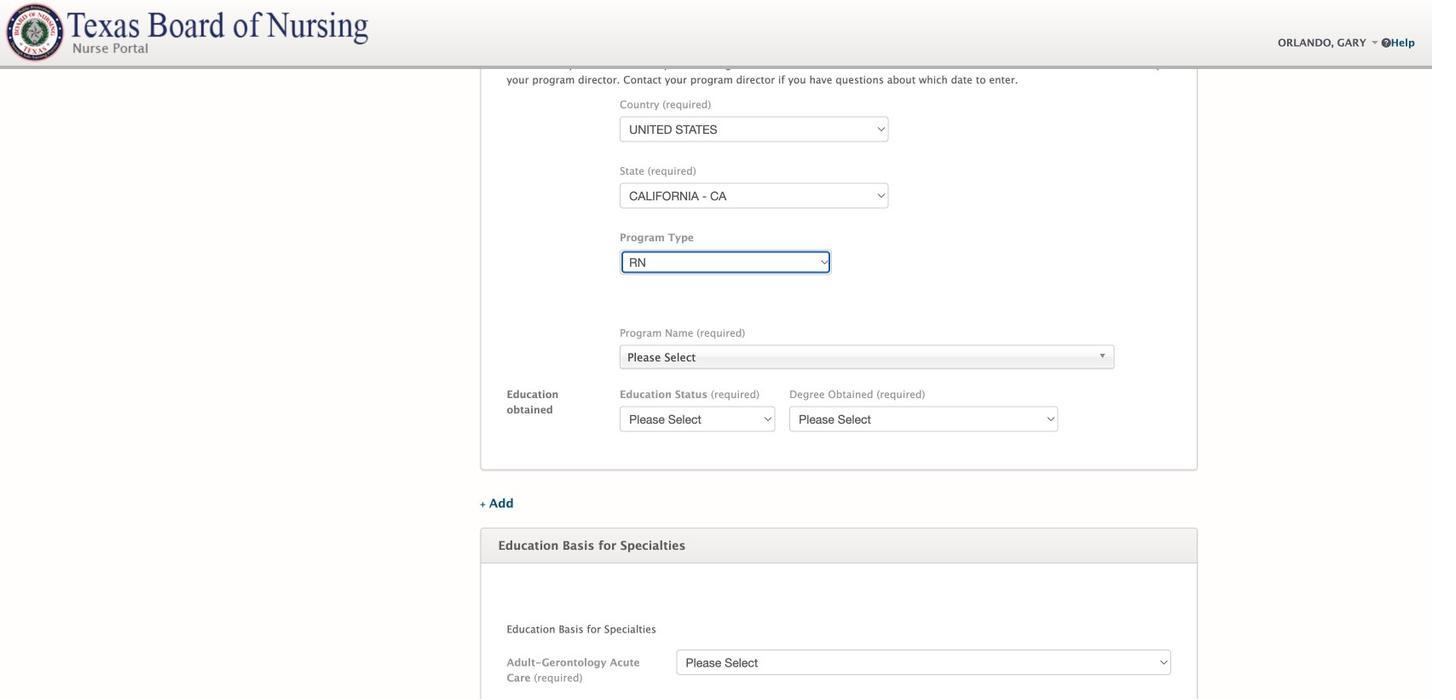 Task type: describe. For each thing, give the bounding box(es) containing it.
plus image
[[481, 497, 486, 513]]



Task type: locate. For each thing, give the bounding box(es) containing it.
help circled image
[[1382, 34, 1392, 51]]



Task type: vqa. For each thing, say whether or not it's contained in the screenshot.
Enter a location text field
no



